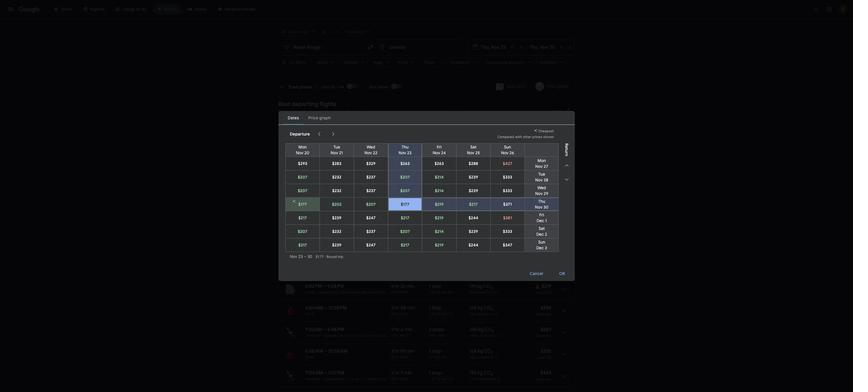 Task type: locate. For each thing, give the bounding box(es) containing it.
this price for this flight doesn't include overhead bin access. if you need a carry-on bag, use the bags filter to update prices. image
[[535, 189, 542, 196], [535, 283, 542, 290]]

5 hr 7 min btr – mco
[[391, 371, 412, 382]]

1 stop from the top
[[432, 124, 441, 130]]

0 horizontal spatial $263
[[400, 161, 410, 166]]

round trip down 30 in the right bottom of the page
[[536, 219, 551, 223]]

wed
[[367, 145, 375, 150], [537, 186, 546, 191]]

4 for 4 hr 44 min
[[391, 211, 394, 217]]

168 kg co 2 avg emissions
[[469, 168, 493, 179]]

2:02 pm – 9:24 pm
[[305, 284, 344, 290]]

$217 for $217 button over $177 text field
[[298, 243, 307, 248]]

stop inside the 1 stop 1 hr 19 min clt
[[432, 371, 441, 377]]

layover (1 of 2) is a 1 hr 2 min layover at dallas/fort worth international airport in dallas. layover (2 of 2) is a 2 hr 6 min layover at miami international airport in miami. element
[[429, 334, 467, 339]]

$288 button
[[456, 157, 490, 171]]

dba for 9:24 pm
[[360, 291, 367, 295]]

round trip
[[536, 153, 551, 157], [536, 175, 551, 179], [536, 197, 551, 201], [536, 219, 551, 223], [536, 291, 551, 295]]

22
[[373, 151, 377, 156], [401, 284, 405, 290]]

– left the "arrival time: 8:48 pm." "text field"
[[324, 124, 327, 130]]

hr inside 5 hr 7 min btr – mco
[[395, 371, 399, 377]]

Departure time: 5:15 AM. text field
[[305, 146, 322, 152]]

4 round trip from the top
[[536, 219, 551, 223]]

btr inside 9 hr 4 min btr – mco
[[391, 334, 398, 338]]

1 stop flight. element down 38
[[429, 168, 441, 175]]

1 vertical spatial thu
[[538, 199, 545, 204]]

2 $247 button from the top
[[354, 239, 388, 252]]

hr inside 5 hr 29 min btr – mco
[[395, 190, 399, 195]]

168 kg co 2 up 249 kg co 2
[[469, 306, 493, 312]]

operated by commuteair dba united express
[[319, 197, 393, 201], [319, 291, 393, 295]]

2 $263 button from the left
[[422, 157, 456, 171]]

6:00 am
[[305, 306, 323, 311], [305, 349, 323, 355]]

leaves baton rouge metropolitan airport at 6:00 am on thursday, november 23 and arrives at orlando international airport at 10:59 am on thursday, november 23. element
[[305, 349, 347, 355]]

0 vertical spatial 168 kg co 2
[[469, 306, 493, 312]]

1 eagle from the top
[[382, 334, 391, 338]]

emissions for 5 hr 7 min
[[479, 378, 496, 382]]

$219
[[542, 168, 551, 174], [542, 190, 551, 195], [435, 202, 443, 207], [542, 211, 551, 217], [435, 216, 443, 221], [435, 243, 443, 248], [542, 284, 551, 290]]

$239 for $239 button below $288 in the right top of the page
[[469, 175, 478, 180]]

min for 4 hr 44 min mco
[[407, 211, 415, 217]]

connecting
[[485, 60, 508, 65]]

$244 down +27%
[[468, 243, 478, 248]]

 image down 5:15 am
[[317, 153, 318, 157]]

leaves baton rouge metropolitan airport at 12:10 pm on thursday, november 23 and arrives at orlando international airport at 5:54 pm on thursday, november 23. element
[[305, 211, 345, 217]]

6 mco from the top
[[400, 313, 408, 317]]

4 btr from the top
[[391, 313, 398, 317]]

3 168 from the top
[[469, 306, 477, 311]]

mon for 27
[[537, 158, 546, 164]]

5 round trip from the top
[[536, 291, 551, 295]]

1 horizontal spatial sun
[[538, 240, 545, 245]]

Departure time: 6:00 AM. text field
[[305, 306, 323, 311]]

nov inside find the best price region
[[322, 84, 329, 90]]

min inside 9 hr 4 min btr – mco
[[404, 327, 412, 333]]

$214
[[435, 175, 444, 180], [435, 188, 444, 194], [435, 229, 444, 234]]

3 inside 3 hr 59 min btr – mco
[[391, 349, 394, 355]]

ok button
[[552, 267, 572, 281]]

mco inside 5 hr 58 min btr – mco
[[400, 313, 408, 317]]

stop inside 1 stop 38 min iah
[[432, 146, 441, 152]]

0 vertical spatial operated by skywest dba united express
[[319, 153, 386, 157]]

clt
[[448, 378, 454, 382]]

co inside 195 kg co 2
[[484, 371, 491, 377]]

air for 5:46 pm
[[355, 334, 360, 338]]

0 vertical spatial $219 button
[[422, 199, 456, 211]]

express for 5
[[380, 197, 393, 201]]

1 vertical spatial nov 23 – 30
[[290, 255, 312, 259]]

hr inside 1 stop 1 hr 43 min iah
[[432, 197, 435, 201]]

iah right 43
[[448, 197, 454, 201]]

2 6:00 am from the top
[[305, 349, 323, 355]]

assistance
[[517, 110, 535, 114]]

57
[[436, 313, 440, 317], [429, 356, 433, 360]]

0 vertical spatial $214
[[435, 175, 444, 180]]

operated down leaves baton rouge metropolitan airport at 9:15 am on thursday, november 23 and arrives at orlando international airport at 3:44 pm on thursday, november 23. element
[[319, 197, 334, 201]]

$202
[[332, 202, 341, 207]]

0 vertical spatial 57
[[436, 313, 440, 317]]

track prices
[[288, 84, 312, 90]]

0 vertical spatial as
[[361, 334, 364, 338]]

min inside 3 hr 59 min btr – mco
[[407, 349, 414, 355]]

2
[[492, 148, 495, 153], [491, 170, 493, 175], [491, 191, 493, 196], [545, 232, 547, 237], [491, 286, 493, 291], [429, 291, 431, 295], [491, 307, 493, 312], [429, 313, 431, 317], [429, 327, 431, 333], [492, 329, 494, 334], [491, 351, 493, 356], [491, 373, 493, 378]]

7 1 stop flight. element from the top
[[429, 306, 441, 312]]

0 vertical spatial dec
[[537, 219, 544, 224]]

stop
[[432, 124, 441, 130], [432, 146, 441, 152], [432, 168, 441, 174], [432, 190, 441, 195], [432, 211, 441, 217], [432, 284, 441, 290], [432, 306, 441, 311], [432, 349, 441, 355], [432, 371, 441, 377]]

0 horizontal spatial fees
[[404, 110, 411, 114]]

total duration 4 hr 24 min. element
[[391, 146, 429, 153]]

round inside $177 round trip
[[536, 132, 545, 136]]

0 horizontal spatial and
[[316, 110, 322, 114]]

commuteair
[[339, 197, 359, 201], [339, 291, 359, 295]]

0 vertical spatial $232 button
[[320, 171, 354, 184]]

57 up the 1 stop 1 hr 19 min clt
[[429, 356, 433, 360]]

min inside 1 stop 57 min atl
[[434, 356, 440, 360]]

$217 up "218"
[[469, 202, 478, 207]]

kg for 9 hr 4 min
[[478, 327, 484, 333]]

258 US dollars text field
[[541, 306, 551, 311]]

thu
[[401, 145, 408, 150], [538, 199, 545, 204]]

1 stop flight. element
[[429, 124, 441, 131], [429, 146, 441, 153], [429, 168, 441, 175], [429, 190, 441, 196], [429, 211, 441, 218], [429, 284, 441, 291], [429, 306, 441, 312], [429, 349, 441, 356], [429, 371, 441, 377]]

price right view
[[531, 246, 541, 252]]

3:44 pm
[[327, 190, 344, 195]]

1 vertical spatial flights
[[324, 268, 340, 276]]

21
[[339, 151, 343, 156]]

Departure time: 9:15 AM. text field
[[305, 190, 322, 195]]

1 176 from the top
[[469, 190, 476, 195]]

168 down $288 in the right top of the page
[[469, 168, 477, 174]]

duration button
[[536, 58, 566, 67]]

avg inside 168 kg co 2 avg emissions
[[469, 175, 476, 179]]

departing
[[292, 101, 318, 108], [296, 268, 322, 276]]

1 avg emissions from the top
[[469, 197, 493, 201]]

0 vertical spatial this price for this flight doesn't include overhead bin access. if you need a carry-on bag, use the bags filter to update prices. image
[[535, 189, 542, 196]]

3 $237 button from the top
[[354, 225, 388, 239]]

1 vertical spatial dec
[[536, 232, 544, 237]]

layover (1 of 1) is a 1 hr 19 min layover at george bush intercontinental airport in houston. element
[[429, 175, 467, 179]]

332 US dollars text field
[[541, 349, 551, 355]]

1 inside 1 stop 57 min atl
[[429, 349, 431, 355]]

168 up 249
[[469, 306, 477, 311]]

$177 button down departure time: 9:15 am. text box
[[286, 198, 319, 211]]

1 stop flight. element down optional
[[429, 124, 441, 131]]

swap origin and destination. image
[[367, 44, 374, 51]]

168 down bag fees button
[[469, 124, 477, 130]]

24 for hr
[[401, 146, 406, 152]]

btr down '6'
[[391, 291, 398, 295]]

– inside '6:00 am – 10:59 am delta'
[[324, 349, 327, 355]]

4 round from the top
[[536, 197, 545, 201]]

$244
[[468, 216, 478, 221], [468, 243, 478, 248]]

round down $258 text box
[[536, 313, 545, 317]]

round down 219 us dollars text box at the top
[[536, 197, 545, 201]]

10:59 am
[[328, 349, 347, 355]]

1 operated by commuteair dba united express from the top
[[319, 197, 393, 201]]

1 horizontal spatial 23 – 30
[[330, 84, 344, 90]]

main content
[[278, 81, 575, 393]]

9 mco from the top
[[400, 378, 408, 382]]

1 vertical spatial 57
[[429, 356, 433, 360]]

min for 4 hr 59 min – mco
[[407, 168, 415, 174]]

$237 down 'operated by mesa airlines dba united express'
[[366, 188, 375, 194]]

Arrival time: 1:07 PM. text field
[[328, 371, 344, 377]]

sun inside sun nov 26
[[504, 145, 511, 150]]

price right on at left top
[[307, 110, 315, 114]]

price inside popup button
[[398, 60, 408, 65]]

1 horizontal spatial 22
[[401, 284, 405, 290]]

tue up 28
[[538, 172, 545, 177]]

1 vertical spatial envoy
[[344, 378, 354, 382]]

$232
[[332, 175, 341, 180], [332, 188, 341, 194], [332, 229, 341, 234]]

delta inside '6:00 am – 10:59 am delta'
[[305, 356, 314, 360]]

nov inside sun nov 26
[[501, 151, 508, 156]]

1 this price for this flight doesn't include overhead bin access. if you need a carry-on bag, use the bags filter to update prices. image from the top
[[535, 167, 542, 174]]

2 vertical spatial $333 button
[[491, 225, 524, 239]]

0 vertical spatial air
[[355, 334, 360, 338]]

7:42 am – 5:46 pm
[[305, 327, 344, 333]]

2 168 kg co 2 from the top
[[469, 349, 493, 356]]

0 vertical spatial $232
[[332, 175, 341, 180]]

mco inside 3 hr 59 min btr – mco
[[400, 356, 408, 360]]

– left 1:24 pm text box
[[323, 168, 326, 174]]

1 168 kg co 2 from the top
[[469, 306, 493, 312]]

3 avg from the top
[[469, 291, 476, 295]]

round trip for 6 hr 22 min
[[536, 291, 551, 295]]

best
[[278, 101, 290, 108]]

dfw
[[429, 334, 436, 338]]

2 1 stop flight. element from the top
[[429, 146, 441, 153]]

cancel button
[[523, 267, 550, 281]]

2 $237 from the top
[[366, 188, 375, 194]]

total duration 3 hr 59 min. element
[[391, 349, 429, 356]]

2 inside mon nov 27 tue nov 28 wed nov 29 thu nov 30 fri dec 1 sat dec 2 sun dec 3
[[545, 232, 547, 237]]

2 envoy from the top
[[344, 378, 354, 382]]

t
[[564, 148, 569, 150]]

0 vertical spatial airlines
[[343, 60, 358, 65]]

layover (1 of 1) is a 58 min layover at george bush intercontinental airport in houston. element
[[429, 218, 467, 223]]

dec
[[537, 219, 544, 224], [536, 232, 544, 237], [536, 246, 544, 251]]

2 176 from the top
[[469, 284, 476, 290]]

5 inside 5 hr 58 min btr – mco
[[391, 306, 394, 311]]

1 vertical spatial $247
[[366, 243, 376, 248]]

stop inside the '1 stop 58 min iah'
[[432, 211, 441, 217]]

1 vertical spatial airlines
[[349, 175, 362, 179]]

kg for 6 hr 22 min
[[477, 284, 482, 290]]

1 vertical spatial $214 button
[[422, 184, 456, 198]]

23 – 30
[[330, 84, 344, 90], [298, 255, 312, 259]]

1
[[330, 30, 332, 34], [418, 110, 420, 114], [429, 124, 431, 130], [429, 146, 431, 152], [429, 168, 431, 174], [429, 175, 431, 179], [429, 190, 431, 195], [429, 197, 431, 201], [429, 211, 431, 217], [545, 219, 547, 224], [429, 284, 431, 290], [429, 306, 431, 311], [429, 349, 431, 355], [429, 371, 431, 377], [429, 378, 431, 382]]

1 round from the top
[[536, 132, 545, 136]]

0000
[[537, 148, 546, 153], [537, 148, 546, 153]]

Departure time: 7:25 AM. text field
[[305, 168, 322, 174]]

stop inside 1 stop 1 hr 43 min iah
[[432, 190, 441, 195]]

269 US dollars text field
[[541, 327, 551, 333]]

envoy for 5:46 pm
[[344, 334, 354, 338]]

tue inside mon nov 27 tue nov 28 wed nov 29 thu nov 30 fri dec 1 sat dec 2 sun dec 3
[[538, 172, 545, 177]]

1 stop flight. element up 36
[[429, 284, 441, 291]]

1 horizontal spatial mon
[[537, 158, 546, 164]]

mco for 24
[[400, 153, 408, 157]]

0 horizontal spatial 58
[[401, 306, 406, 311]]

1 vertical spatial $244
[[468, 243, 478, 248]]

– inside 5 hr 7 min btr – mco
[[398, 378, 400, 382]]

3 down 9 hr 4 min btr – mco
[[391, 349, 394, 355]]

1 inside popup button
[[330, 30, 332, 34]]

1 vertical spatial price
[[547, 84, 557, 89]]

connecting airports button
[[482, 58, 534, 67]]

2 vertical spatial delta
[[305, 356, 314, 360]]

168 kg co 2 for $332
[[469, 349, 493, 356]]

2 $232 button from the top
[[320, 184, 354, 198]]

1 $237 button from the top
[[354, 171, 388, 184]]

1 $244 from the top
[[468, 216, 478, 221]]

departing for best
[[292, 101, 318, 108]]

0 vertical spatial wed
[[367, 145, 375, 150]]

0 horizontal spatial 29
[[401, 190, 406, 195]]

5 mco from the top
[[400, 291, 408, 295]]

stop up 38
[[432, 146, 441, 152]]

2 mco from the top
[[400, 175, 408, 179]]

r
[[564, 144, 569, 146]]

trip down $443
[[546, 378, 551, 382]]

0 vertical spatial prices
[[353, 110, 363, 114]]

– down total duration 5 hr 7 min. element
[[398, 378, 400, 382]]

min inside the 4 hr 59 min – mco
[[407, 168, 415, 174]]

0 vertical spatial $214 button
[[422, 171, 456, 184]]

1 vertical spatial 219 us dollars text field
[[542, 211, 551, 217]]

trip down $269 text box
[[546, 335, 551, 339]]

1 vertical spatial 59
[[400, 349, 406, 355]]

layover (1 of 1) is a 1 hr 19 min layover at charlotte douglas international airport in charlotte. element
[[429, 377, 467, 382]]

btr for 5 hr 7 min
[[391, 378, 398, 382]]

0 vertical spatial thu
[[401, 145, 408, 150]]

1 vertical spatial delta
[[305, 313, 314, 317]]

7:25 am
[[305, 168, 322, 174]]

1 $263 button from the left
[[389, 157, 421, 171]]

4 inside 4 hr 44 min mco
[[391, 211, 394, 217]]

– down the total duration 3 hr 59 min. element
[[398, 356, 400, 360]]

1 stop flight. element down ,
[[429, 349, 441, 356]]

prices right learn more about ranking image on the left top
[[353, 110, 363, 114]]

this price for this flight doesn't include overhead bin access. if you need a carry-on bag, use the bags filter to update prices. image left '27'
[[535, 167, 542, 174]]

learn more about tracked prices image
[[313, 84, 318, 90]]

9 round from the top
[[536, 356, 545, 360]]

29
[[401, 190, 406, 195], [544, 191, 548, 197]]

1 mco from the top
[[400, 153, 408, 157]]

$217 for $217 button left of search
[[401, 243, 409, 248]]

– inside 9 hr 4 min btr – mco
[[398, 334, 400, 338]]

$239 down 168 kg co 2 avg emissions
[[469, 188, 478, 194]]

passenger assistance button
[[499, 110, 535, 114]]

round down $443
[[536, 378, 545, 382]]

0 vertical spatial 219 us dollars text field
[[542, 168, 551, 174]]

airlines right the mesa
[[349, 175, 362, 179]]

1 $247 from the top
[[366, 216, 376, 221]]

59 for 4
[[401, 168, 406, 174]]

trip down 219 us dollars text box at the top
[[546, 197, 551, 201]]

5 inside 5 hr 29 min btr – mco
[[391, 190, 394, 195]]

american down 7:00 am text field
[[305, 378, 321, 382]]

59 inside 3 hr 59 min btr – mco
[[400, 349, 406, 355]]

$232 button down arrival time: 5:54 pm. text box
[[320, 225, 354, 239]]

1 168 from the top
[[469, 124, 477, 130]]

$371
[[503, 202, 512, 207]]

1 stop flight. element for 5 hr 58 min
[[429, 306, 441, 312]]

nov inside "thu nov 23"
[[399, 151, 406, 156]]

iah down layover (1 of 1) is a 1 hr 43 min layover at george bush intercontinental airport in houston. element
[[441, 218, 447, 222]]

trip down 30 in the right bottom of the page
[[546, 219, 551, 223]]

1 vertical spatial 3
[[545, 246, 547, 251]]

btr inside 6 hr 22 min btr – mco
[[391, 291, 398, 295]]

btr inside 3 hr 59 min btr – mco
[[391, 356, 398, 360]]

min for 4 hr 24 min btr – mco
[[407, 146, 415, 152]]

+14%
[[469, 378, 478, 382]]

4 avg from the top
[[469, 313, 476, 317]]

– down total duration 5 hr 58 min. element
[[398, 313, 400, 317]]

avg emissions
[[469, 197, 493, 201], [469, 291, 493, 295], [469, 313, 493, 317], [469, 356, 493, 360]]

10 round from the top
[[536, 378, 545, 382]]

this price for this flight doesn't include overhead bin access. if you need a carry-on bag, use the bags filter to update prices. image
[[535, 167, 542, 174], [535, 211, 542, 218]]

min for 1 stop 38 min iah
[[434, 153, 440, 157]]

1 vertical spatial $219 button
[[422, 212, 456, 225]]

mco inside 5 hr 7 min btr – mco
[[400, 378, 408, 382]]

1 5 from the top
[[391, 190, 394, 195]]

36
[[436, 291, 440, 295]]

1 operated by envoy air as american eagle from the top
[[324, 334, 391, 338]]

u
[[564, 150, 569, 153]]

mco inside 9 hr 4 min btr – mco
[[400, 334, 408, 338]]

kg for 4 hr 24 min
[[479, 146, 484, 152]]

$333 down $427
[[503, 175, 512, 180]]

5 inside 5 hr 7 min btr – mco
[[391, 371, 394, 377]]

fri inside fri nov 24
[[437, 145, 441, 150]]

24 inside fri nov 24
[[441, 151, 446, 156]]

wed up $329 button
[[367, 145, 375, 150]]

main content containing best departing flights
[[278, 81, 575, 393]]

30
[[543, 205, 548, 210]]

flights down round
[[324, 268, 340, 276]]

0 vertical spatial $333 button
[[491, 171, 524, 184]]

mon for 20
[[298, 145, 307, 150]]

co for 4 hr 24 min
[[485, 146, 492, 152]]

3 hr 59 min btr – mco
[[391, 349, 414, 360]]

1 this price for this flight doesn't include overhead bin access. if you need a carry-on bag, use the bags filter to update prices. image from the top
[[535, 189, 542, 196]]

1 horizontal spatial tue
[[538, 172, 545, 177]]

as for 7:42 am – 5:46 pm
[[361, 334, 364, 338]]

2 19 from the top
[[436, 378, 440, 382]]

$219 button up the '1 stop 58 min iah'
[[422, 199, 456, 211]]

0 vertical spatial flights
[[319, 101, 336, 108]]

hr inside 9 hr 4 min btr – mco
[[395, 327, 399, 333]]

1 vertical spatial 168 kg co 2
[[469, 349, 493, 356]]

0 vertical spatial $247
[[366, 216, 376, 221]]

218
[[469, 211, 476, 217]]

3 round trip from the top
[[536, 197, 551, 201]]

5 down 6 hr 22 min btr – mco
[[391, 306, 394, 311]]

hr inside 3 hr 59 min btr – mco
[[395, 349, 399, 355]]

round down 177 us dollars text field
[[536, 132, 545, 136]]

4 inside 9 hr 4 min btr – mco
[[401, 327, 403, 333]]

$333 button up '$371' 'button'
[[491, 184, 524, 198]]

total duration 5 hr 29 min. element
[[391, 190, 429, 196]]

fees right bag
[[473, 110, 480, 114]]

round trip for 4 hr 59 min
[[536, 175, 551, 179]]

6 stop from the top
[[432, 284, 441, 290]]

min inside the '1 stop 58 min iah'
[[434, 218, 440, 222]]

22 inside 6 hr 22 min btr – mco
[[401, 284, 405, 290]]

0 horizontal spatial price
[[307, 110, 315, 114]]

airlines inside "main content"
[[349, 175, 362, 179]]

19 inside the 1 stop 1 hr 19 min clt
[[436, 378, 440, 382]]

219 US dollars text field
[[542, 168, 551, 174], [542, 211, 551, 217]]

1 vertical spatial fri
[[539, 213, 544, 218]]

2 this price for this flight doesn't include overhead bin access. if you need a carry-on bag, use the bags filter to update prices. image from the top
[[535, 211, 542, 218]]

min for 3 hr 59 min btr – mco
[[407, 349, 414, 355]]

avg emissions for 5 hr 29 min
[[469, 197, 493, 201]]

2  image from the top
[[317, 197, 318, 201]]

None search field
[[278, 27, 575, 77]]

8 1 stop flight. element from the top
[[429, 349, 441, 356]]

0 vertical spatial $333
[[503, 175, 512, 180]]

find the best price region
[[278, 81, 575, 96]]

stop for 1 stop 1 hr 19 min clt
[[432, 371, 441, 377]]

7 round from the top
[[536, 313, 545, 317]]

trip down 219 us dollars text field
[[546, 291, 551, 295]]

2 176 kg co 2 from the top
[[469, 284, 493, 291]]

4 for 4 hr 59 min
[[391, 168, 394, 174]]

min inside 5 hr 7 min btr – mco
[[404, 371, 412, 377]]

min
[[407, 124, 415, 130], [407, 146, 415, 152], [434, 153, 440, 157], [407, 168, 415, 174], [441, 175, 447, 179], [407, 190, 415, 195], [441, 197, 447, 201], [407, 211, 415, 217], [434, 218, 440, 222], [407, 284, 414, 290], [441, 291, 447, 295], [407, 306, 415, 311], [441, 313, 447, 317], [404, 327, 412, 333], [407, 349, 414, 355], [434, 356, 440, 360], [404, 371, 412, 377], [441, 378, 447, 382]]

other
[[523, 135, 531, 139]]

2 $232 from the top
[[332, 188, 341, 194]]

0 vertical spatial sun
[[504, 145, 511, 150]]

round
[[536, 132, 545, 136], [536, 153, 545, 157], [536, 175, 545, 179], [536, 197, 545, 201], [536, 219, 545, 223], [536, 291, 545, 295], [536, 313, 545, 317], [536, 335, 545, 339], [536, 356, 545, 360], [536, 378, 545, 382]]

dba for 3:44 pm
[[360, 197, 367, 201]]

2 $333 button from the top
[[491, 184, 524, 198]]

0 horizontal spatial $263 button
[[389, 157, 421, 171]]

$219 button down layover (1 of 1) is a 58 min layover at george bush intercontinental airport in houston. element
[[422, 239, 456, 252]]

1 horizontal spatial sat
[[539, 226, 545, 232]]

layover (1 of 1) is a 2 hr 57 min layover at hartsfield-jackson atlanta international airport in atlanta. element
[[429, 312, 467, 317]]

$333 button
[[491, 171, 524, 184], [491, 184, 524, 198], [491, 225, 524, 239]]

round trip down 219 us dollars text box at the top
[[536, 197, 551, 201]]

dba for 10:39 am
[[354, 153, 361, 157]]

6 btr from the top
[[391, 356, 398, 360]]

0 horizontal spatial fri
[[437, 145, 441, 150]]

7:00 am – 1:07 pm
[[305, 371, 344, 377]]

2 as from the top
[[361, 378, 364, 382]]

0 vertical spatial delta
[[305, 131, 314, 135]]

round trip for 4 hr 44 min
[[536, 219, 551, 223]]

scroll down image
[[563, 176, 570, 183]]

219 US dollars text field
[[542, 284, 551, 290]]

23 – 30 inside find the best price region
[[330, 84, 344, 90]]

58 inside 5 hr 58 min btr – mco
[[401, 306, 406, 311]]

envoy
[[344, 334, 354, 338], [344, 378, 354, 382]]

4 1 stop flight. element from the top
[[429, 190, 441, 196]]

0 vertical spatial operated by envoy air as american eagle
[[324, 334, 391, 338]]

23
[[407, 151, 411, 156]]

1 horizontal spatial 58
[[429, 218, 433, 222]]

trip inside $332 round trip
[[546, 356, 551, 360]]

3 $219 button from the top
[[422, 239, 456, 252]]

$333 up $371
[[503, 188, 512, 194]]

195
[[469, 371, 477, 377]]

kg for 5 hr 29 min
[[477, 190, 482, 195]]

express left 4 hr 44 min mco
[[373, 218, 386, 222]]

$237 down $329 button
[[366, 175, 375, 180]]

kg inside 195 kg co 2
[[478, 371, 483, 377]]

– inside 5 hr 29 min btr – mco
[[398, 197, 400, 201]]

for left adult.
[[412, 110, 417, 114]]

1 commuteair from the top
[[339, 197, 359, 201]]

Departure time: 7:42 AM. text field
[[305, 327, 322, 333]]

3 left 48 in the top left of the page
[[391, 124, 394, 130]]

0 vertical spatial 5
[[391, 190, 394, 195]]

$214 button down layover (1 of 1) is a 1 hr 19 min layover at george bush intercontinental airport in houston. element
[[422, 184, 456, 198]]

1 stop flight. element for 6 hr 22 min
[[429, 284, 441, 291]]

6:00 am for 10:59 am
[[305, 349, 323, 355]]

co inside 249 kg co 2
[[485, 327, 492, 333]]

177 US dollars text field
[[542, 124, 551, 130]]

219 us dollars text field down 30 in the right bottom of the page
[[542, 211, 551, 217]]

7 stop from the top
[[432, 306, 441, 311]]

0 vertical spatial $247 button
[[354, 212, 388, 225]]

$269 round trip
[[536, 327, 551, 339]]

8:48 pm
[[328, 124, 345, 130]]

hr down 4 hr 24 min btr – mco
[[395, 168, 400, 174]]

express down $329 button
[[382, 175, 395, 179]]

Departure text field
[[481, 40, 508, 55]]

+46%
[[469, 334, 478, 338]]

168
[[469, 124, 477, 130], [469, 168, 477, 174], [469, 306, 477, 311], [469, 349, 477, 355]]

1 inside mon nov 27 tue nov 28 wed nov 29 thu nov 30 fri dec 1 sat dec 2 sun dec 3
[[545, 219, 547, 224]]

22 for nov
[[373, 151, 377, 156]]

0 horizontal spatial prices
[[300, 84, 312, 90]]

2 219 us dollars text field from the top
[[542, 211, 551, 217]]

$214 up 43
[[435, 188, 444, 194]]

219 us dollars text field for 218
[[542, 211, 551, 217]]

co inside 218 kg co +27% emissions
[[484, 211, 491, 217]]

$247 for first $247 button from the bottom of the page
[[366, 243, 376, 248]]

0 vertical spatial skywest
[[339, 153, 353, 157]]

$263 for second $263 button from left
[[434, 161, 444, 166]]

any
[[369, 84, 377, 90]]

2 vertical spatial $214 button
[[422, 225, 456, 239]]

$177 button up 44
[[389, 199, 421, 211]]

5 for 5 hr 7 min
[[391, 371, 394, 377]]

operated by envoy air as american eagle for 1:07 pm
[[324, 378, 391, 382]]

$244 right layover (1 of 1) is a 58 min layover at george bush intercontinental airport in houston. element
[[468, 216, 478, 221]]

4:00 pm
[[305, 124, 323, 130]]

5 btr from the top
[[391, 334, 398, 338]]

5:15 am – 10:39 am
[[305, 146, 346, 152]]

$239
[[469, 175, 478, 180], [469, 188, 478, 194], [332, 216, 341, 221], [469, 229, 478, 234], [332, 243, 341, 248]]

58
[[429, 218, 433, 222], [401, 306, 406, 311]]

fri nov 24
[[433, 145, 446, 156]]

1 skywest from the top
[[339, 153, 353, 157]]

min for 5 hr 29 min btr – mco
[[407, 190, 415, 195]]

express down total duration 5 hr 29 min. element
[[380, 197, 393, 201]]

 image
[[317, 153, 318, 157], [317, 197, 318, 201], [317, 291, 318, 295]]

leaves baton rouge metropolitan airport at 7:42 am on thursday, november 23 and arrives at orlando international airport at 5:46 pm on thursday, november 23. element
[[305, 327, 344, 333]]

2 delta from the top
[[305, 313, 314, 317]]

1 vertical spatial $244 button
[[456, 239, 490, 252]]

1 vertical spatial 23 – 30
[[298, 255, 312, 259]]

29 inside mon nov 27 tue nov 28 wed nov 29 thu nov 30 fri dec 1 sat dec 2 sun dec 3
[[544, 191, 548, 197]]

19 inside 1 stop 1 hr 19 min
[[436, 175, 440, 179]]

0 horizontal spatial price
[[398, 60, 408, 65]]

co for 6 hr 22 min
[[483, 284, 491, 290]]

2 vertical spatial $232
[[332, 229, 341, 234]]

1 vertical spatial sun
[[538, 240, 545, 245]]

2 this price for this flight doesn't include overhead bin access. if you need a carry-on bag, use the bags filter to update prices. image from the top
[[535, 283, 542, 290]]

0 vertical spatial price
[[398, 60, 408, 65]]

total duration 5 hr 58 min. element
[[391, 306, 429, 312]]

emissions for 4 hr 24 min
[[479, 153, 496, 157]]

1 round trip from the top
[[536, 153, 551, 157]]

thu inside mon nov 27 tue nov 28 wed nov 29 thu nov 30 fri dec 1 sat dec 2 sun dec 3
[[538, 199, 545, 204]]

btr up 9
[[391, 313, 398, 317]]

stop for 1 stop 57 min atl
[[432, 349, 441, 355]]

4 avg emissions from the top
[[469, 356, 493, 360]]

58 down total duration 4 hr 44 min. element
[[429, 218, 433, 222]]

1 176 kg co 2 from the top
[[469, 190, 493, 196]]

thu nov 23
[[399, 145, 411, 156]]

Arrival time: 3:44 PM. text field
[[327, 190, 344, 195]]

express down '6'
[[380, 291, 393, 295]]

3 delta from the top
[[305, 356, 314, 360]]

Arrival time: 1:24 PM. text field
[[327, 168, 343, 174]]

1 vertical spatial sat
[[539, 226, 545, 232]]

1 6:00 am from the top
[[305, 306, 323, 311]]

1 horizontal spatial fees
[[473, 110, 480, 114]]

round trip up '27'
[[536, 153, 551, 157]]

5 1 stop flight. element from the top
[[429, 211, 441, 218]]

stop for 1 stop 38 min iah
[[432, 146, 441, 152]]

iah right 36
[[448, 291, 454, 295]]

Departure time: 2:02 PM. text field
[[305, 284, 322, 290]]

wed down 28
[[537, 186, 546, 191]]

$214 up 1 stop 1 hr 43 min iah at right
[[435, 175, 444, 180]]

connecting airports
[[485, 60, 524, 65]]

1 vertical spatial operated by envoy air as american eagle
[[324, 378, 391, 382]]

dec down 30 in the right bottom of the page
[[537, 219, 544, 224]]

3 btr from the top
[[391, 291, 398, 295]]

min inside 4 hr 24 min btr – mco
[[407, 146, 415, 152]]

times
[[424, 60, 435, 65]]

fees right +
[[404, 110, 411, 114]]

0 vertical spatial 176
[[469, 190, 476, 195]]

co for 3 hr 59 min
[[484, 349, 491, 355]]

hr inside 4 hr 24 min btr – mco
[[395, 146, 400, 152]]

mco
[[400, 153, 408, 157], [400, 175, 408, 179], [400, 197, 408, 201], [400, 218, 408, 222], [400, 291, 408, 295], [400, 313, 408, 317], [400, 334, 408, 338], [400, 356, 408, 360], [400, 378, 408, 382]]

scroll left image
[[316, 131, 323, 138]]

commuteair down the 9:24 pm at the left of the page
[[339, 291, 359, 295]]

mon nov 20
[[296, 145, 309, 156]]

hr up stops
[[432, 313, 435, 317]]

1 19 from the top
[[436, 175, 440, 179]]

wed nov 22
[[364, 145, 377, 156]]

btr for 9 hr 4 min
[[391, 334, 398, 338]]

round up '27'
[[536, 153, 545, 157]]

1 vertical spatial commuteair
[[339, 291, 359, 295]]

0 vertical spatial prices
[[300, 84, 312, 90]]

27
[[544, 164, 548, 169]]

1 stop flight. element for 4 hr 59 min
[[429, 168, 441, 175]]

1 vertical spatial mon
[[537, 158, 546, 164]]

1 vertical spatial operated by skywest dba united express
[[319, 218, 386, 222]]

2 vertical spatial $214
[[435, 229, 444, 234]]

0 horizontal spatial sun
[[504, 145, 511, 150]]

7 mco from the top
[[400, 334, 408, 338]]

1 stop flight. element down 1 stop 57 min atl
[[429, 371, 441, 377]]

4 for 4 hr 24 min
[[391, 146, 394, 152]]

2 vertical spatial $237
[[366, 229, 375, 234]]

stop inside 1 stop 1 hr 19 min
[[432, 168, 441, 174]]

0 horizontal spatial sat
[[470, 145, 476, 150]]

min inside 5 hr 29 min btr – mco
[[407, 190, 415, 195]]

envoy for 1:07 pm
[[344, 378, 354, 382]]

0 horizontal spatial 22
[[373, 151, 377, 156]]

eagle left 9 hr 4 min btr – mco
[[382, 334, 391, 338]]

2 avg emissions from the top
[[469, 291, 493, 295]]

iah inside 1 stop 38 min iah
[[441, 153, 447, 157]]

2 5 from the top
[[391, 306, 394, 311]]

avg emissions for 5 hr 58 min
[[469, 313, 493, 317]]

2 vertical spatial dec
[[536, 246, 544, 251]]

stop up layover (1 of 1) is a 57 min layover at hartsfield-jackson atlanta international airport in atlanta. element
[[432, 349, 441, 355]]

2 inside 249 kg co 2
[[492, 329, 494, 334]]

1 operated by skywest dba united express from the top
[[319, 153, 386, 157]]

min inside 1 stop 1 hr 43 min iah
[[441, 197, 447, 201]]

avg emissions for 3 hr 59 min
[[469, 356, 493, 360]]

Departure time: 6:00 AM. text field
[[305, 349, 323, 355]]

1 air from the top
[[355, 334, 360, 338]]

1 vertical spatial departing
[[296, 268, 322, 276]]

168 kg co 2
[[469, 306, 493, 312], [469, 349, 493, 356]]

2 inside 1 stop 2 hr 57 min atl
[[429, 313, 431, 317]]

4 mco from the top
[[400, 218, 408, 222]]

0 vertical spatial commuteair
[[339, 197, 359, 201]]

6:00 am inside '6:00 am – 10:59 am delta'
[[305, 349, 323, 355]]

ranked based on price and convenience
[[278, 110, 343, 114]]

3 $214 button from the top
[[422, 225, 456, 239]]

1 stop 57 min atl
[[429, 349, 447, 360]]

$247 for 1st $247 button
[[366, 216, 376, 221]]

1 vertical spatial eagle
[[382, 378, 391, 382]]

leaves baton rouge metropolitan airport at 4:00 pm on thursday, november 23 and arrives at orlando international airport at 8:48 pm on thursday, november 23. element
[[305, 124, 345, 130]]

fees
[[404, 110, 411, 114], [473, 110, 480, 114]]

compared
[[497, 135, 514, 139]]

mco inside 6 hr 22 min btr – mco
[[400, 291, 408, 295]]

2 $247 from the top
[[366, 243, 376, 248]]

3 $232 from the top
[[332, 229, 341, 234]]

– down 'total duration 9 hr 4 min.' element on the bottom
[[398, 334, 400, 338]]

by down 1:24 pm text box
[[335, 175, 339, 179]]

 image for 5:15 am
[[317, 153, 318, 157]]

168 kg co 2 down +46% emissions
[[469, 349, 493, 356]]

$232 down 1:24 pm text box
[[332, 175, 341, 180]]

1 stop 2 hr 36 min iah
[[429, 284, 454, 295]]

kg inside 249 kg co 2
[[478, 327, 484, 333]]

prices for prices include required taxes + fees for 1 adult. optional charges and bag fees may apply. passenger assistance
[[353, 110, 363, 114]]

bags button
[[370, 58, 392, 67]]

2 inside 168 kg co 2 avg emissions
[[491, 170, 493, 175]]

1 horizontal spatial prices
[[353, 110, 363, 114]]

0 horizontal spatial atl
[[441, 356, 447, 360]]

+46% emissions
[[469, 334, 496, 338]]

0 horizontal spatial prices
[[299, 246, 312, 252]]

sat up 25
[[470, 145, 476, 150]]

prices left are in the left bottom of the page
[[299, 246, 312, 252]]

1 vertical spatial $333 button
[[491, 184, 524, 198]]

0 horizontal spatial wed
[[367, 145, 375, 150]]

0 vertical spatial 23 – 30
[[330, 84, 344, 90]]

1 $214 button from the top
[[422, 171, 456, 184]]

iah inside the '1 stop 58 min iah'
[[441, 218, 447, 222]]

58 down 6 hr 22 min btr – mco
[[401, 306, 406, 311]]

59 inside the 4 hr 59 min – mco
[[401, 168, 406, 174]]

1 vertical spatial $214
[[435, 188, 444, 194]]

$217 button up "218"
[[456, 199, 490, 211]]

departing for other
[[296, 268, 322, 276]]

1 stop 1 hr 19 min
[[429, 168, 447, 179]]

stop up layover (1 of 1) is a 1 hr 19 min layover at george bush intercontinental airport in houston. element
[[432, 168, 441, 174]]

9 hr 4 min btr – mco
[[391, 327, 412, 338]]

5 hr 58 min btr – mco
[[391, 306, 415, 317]]

stop for 1 stop 2 hr 36 min iah
[[432, 284, 441, 290]]

emissions button
[[447, 58, 480, 67]]

$263 button down fri nov 24
[[422, 157, 456, 171]]

air for 1:07 pm
[[355, 378, 360, 382]]

59 for 3
[[400, 349, 406, 355]]

$237 button down 'operated by mesa airlines dba united express'
[[354, 184, 388, 198]]

cheaper
[[366, 246, 383, 252]]

min inside 1 stop 38 min iah
[[434, 153, 440, 157]]

5 stop from the top
[[432, 211, 441, 217]]

departing up on at left top
[[292, 101, 318, 108]]

9 stop from the top
[[432, 371, 441, 377]]

0 horizontal spatial tue
[[333, 145, 340, 150]]

kg for 5 hr 7 min
[[478, 371, 483, 377]]



Task type: describe. For each thing, give the bounding box(es) containing it.
nov inside tue nov 21
[[331, 151, 338, 156]]

hr inside the 4 hr 59 min – mco
[[395, 168, 400, 174]]

total duration 4 hr 44 min. element
[[391, 211, 429, 218]]

 image for 9:15 am
[[317, 197, 318, 201]]

Arrival time: 10:39 AM. text field
[[327, 146, 346, 152]]

$177 inside $177 round trip
[[542, 124, 551, 130]]

avg for 6 hr 22 min
[[469, 291, 476, 295]]

6 hr 22 min btr – mco
[[391, 284, 414, 295]]

atl inside 1 stop 2 hr 57 min atl
[[448, 313, 454, 317]]

layover (1 of 1) is a 57 min layover at hartsfield-jackson atlanta international airport in atlanta. element
[[429, 356, 467, 360]]

scroll right image
[[330, 131, 337, 138]]

$177 round trip
[[536, 124, 551, 136]]

3 $232 button from the top
[[320, 225, 354, 239]]

emissions for 3 hr 59 min
[[476, 356, 493, 360]]

price graph button
[[532, 81, 574, 92]]

delta for 12:58 pm
[[305, 313, 314, 317]]

prices inside find the best price region
[[300, 84, 312, 90]]

hr inside the 1 stop 1 hr 19 min clt
[[432, 378, 435, 382]]

9:24 pm
[[327, 284, 344, 290]]

view
[[521, 246, 530, 252]]

hr inside 1 stop 1 hr 19 min
[[432, 175, 435, 179]]

1:24 pm
[[327, 168, 343, 174]]

176 kg co 2 for 5 hr 29 min
[[469, 190, 493, 196]]

– left the 9:24 pm at the left of the page
[[323, 284, 326, 290]]

operated down leaves baton rouge metropolitan airport at 5:15 am on thursday, november 23 and arrives at orlando international airport at 10:39 am on thursday, november 23. element
[[319, 153, 334, 157]]

20
[[304, 151, 309, 156]]

57 inside 1 stop 57 min atl
[[429, 356, 433, 360]]

Arrival time: 10:59 AM. text field
[[328, 349, 347, 355]]

$283 button
[[320, 157, 354, 171]]

mon nov 27 tue nov 28 wed nov 29 thu nov 30 fri dec 1 sat dec 2 sun dec 3
[[535, 158, 548, 251]]

2 $214 button from the top
[[422, 184, 456, 198]]

this price for this flight doesn't include overhead bin access. if you need a carry-on bag, use the bags filter to update prices. image for 168
[[535, 167, 542, 174]]

Departure time: 4:00 PM. text field
[[305, 124, 323, 130]]

airlines inside popup button
[[343, 60, 358, 65]]

1 inside 1 stop 2 hr 57 min atl
[[429, 306, 431, 311]]

times button
[[420, 58, 445, 67]]

by down 1:07 pm
[[340, 378, 344, 382]]

12:58 pm
[[328, 306, 347, 311]]

5:54 pm
[[329, 211, 345, 217]]

$177 up 12:10 pm
[[298, 202, 307, 207]]

$239 button up round
[[320, 239, 354, 252]]

btr for 5 hr 58 min
[[391, 313, 398, 317]]

– inside 4 hr 24 min btr – mco
[[398, 153, 400, 157]]

layover (1 of 1) is a 2 hr 36 min layover at george bush intercontinental airport in houston. element
[[429, 291, 467, 295]]

4 168 from the top
[[469, 349, 477, 355]]

0 vertical spatial price
[[307, 110, 315, 114]]

layover (1 of 1) is a 38 min layover at george bush intercontinental airport in houston. element
[[429, 153, 467, 157]]

mco inside the 4 hr 59 min – mco
[[400, 175, 408, 179]]

avg for 5 hr 58 min
[[469, 313, 476, 317]]

price for price
[[398, 60, 408, 65]]

2 $244 button from the top
[[456, 239, 490, 252]]

22 for hr
[[401, 284, 405, 290]]

443 US dollars text field
[[540, 371, 551, 377]]

3 $333 from the top
[[503, 229, 512, 234]]

co for 5 hr 7 min
[[484, 371, 491, 377]]

57 inside 1 stop 2 hr 57 min atl
[[436, 313, 440, 317]]

$177 left ·
[[316, 255, 324, 259]]

convenience
[[323, 110, 343, 114]]

none search field containing all filters
[[278, 27, 575, 77]]

195 kg co 2
[[469, 371, 493, 378]]

than
[[384, 246, 394, 252]]

25
[[475, 151, 480, 156]]

fri inside mon nov 27 tue nov 28 wed nov 29 thu nov 30 fri dec 1 sat dec 2 sun dec 3
[[539, 213, 544, 218]]

1 horizontal spatial prices
[[532, 135, 542, 139]]

price button
[[395, 58, 418, 67]]

delta for 8:48 pm
[[305, 131, 314, 135]]

$177 up 44
[[401, 202, 409, 207]]

2 operated by skywest dba united express from the top
[[319, 218, 386, 222]]

Departure time: 12:10 PM. text field
[[305, 211, 323, 217]]

1 vertical spatial for
[[407, 246, 413, 252]]

include
[[364, 110, 376, 114]]

total duration 3 hr 48 min. element
[[391, 124, 429, 131]]

2 $237 button from the top
[[354, 184, 388, 198]]

leaves baton rouge metropolitan airport at 7:00 am on thursday, november 23 and arrives at orlando international airport at 1:07 pm on thursday, november 23. element
[[305, 371, 344, 377]]

operated down 2:02 pm – 9:24 pm
[[319, 291, 334, 295]]

– left 1:07 pm
[[324, 371, 327, 377]]

scroll up image
[[563, 162, 570, 169]]

1 $232 from the top
[[332, 175, 341, 180]]

departure
[[290, 132, 310, 137]]

trip inside $443 round trip
[[546, 378, 551, 382]]

mco inside 4 hr 44 min mco
[[400, 218, 408, 222]]

with
[[515, 135, 522, 139]]

min for 3 hr 48 min
[[407, 124, 415, 130]]

0 horizontal spatial 23 – 30
[[298, 255, 312, 259]]

passenger
[[499, 110, 517, 114]]

$258 round trip
[[536, 306, 551, 317]]

219 US dollars text field
[[542, 190, 551, 195]]

trip inside $177 round trip
[[546, 132, 551, 136]]

e
[[564, 146, 569, 148]]

graph
[[558, 84, 569, 89]]

co for 5 hr 29 min
[[483, 190, 491, 195]]

co for 9 hr 4 min
[[485, 327, 492, 333]]

$427
[[503, 161, 512, 166]]

2 inside 2 stops dfw , mia
[[429, 327, 431, 333]]

Return text field
[[530, 40, 557, 55]]

round trip for 5 hr 29 min
[[536, 197, 551, 201]]

leaves baton rouge metropolitan airport at 6:00 am on thursday, november 23 and arrives at orlando international airport at 12:58 pm on thursday, november 23. element
[[305, 306, 347, 311]]

+17% emissions
[[469, 153, 496, 157]]

co inside 168 kg co 2 avg emissions
[[484, 168, 491, 174]]

1 inside 1 stop 2 hr 36 min iah
[[429, 284, 431, 290]]

eagle for 5
[[382, 378, 391, 382]]

round inside $443 round trip
[[536, 378, 545, 382]]

2 $214 from the top
[[435, 188, 444, 194]]

operated by mesa airlines dba united express
[[319, 175, 395, 179]]

2 fees from the left
[[473, 110, 480, 114]]

emissions for 5 hr 58 min
[[476, 313, 493, 317]]

1 stop flight. element for 5 hr 29 min
[[429, 190, 441, 196]]

price for price graph
[[547, 84, 557, 89]]

1 horizontal spatial price
[[531, 246, 541, 252]]

by down 9:24 pm text field
[[335, 291, 339, 295]]

$239 for $239 button underneath +27%
[[469, 229, 478, 234]]

by left 21
[[335, 153, 339, 157]]

2 inside 195 kg co 2
[[491, 373, 493, 378]]

stop for 1 stop 1 hr 19 min
[[432, 168, 441, 174]]

total duration 4 hr 59 min. element
[[391, 168, 429, 175]]

$329 button
[[354, 157, 388, 171]]

1 $232 button from the top
[[320, 171, 354, 184]]

min for 1 stop 58 min iah
[[434, 218, 440, 222]]

1 stop 58 min iah
[[429, 211, 447, 222]]

1 stop flight. element for 4 hr 44 min
[[429, 211, 441, 218]]

emissions inside 218 kg co +27% emissions
[[479, 218, 496, 222]]

Departure time: 7:00 AM. text field
[[305, 371, 323, 377]]

2 and from the left
[[459, 110, 465, 114]]

+17%
[[469, 153, 478, 157]]

american left 9 hr 4 min btr – mco
[[365, 334, 381, 338]]

date grid button
[[492, 81, 529, 92]]

nov inside sat nov 25
[[467, 151, 474, 156]]

19 for 5 hr 7 min
[[436, 378, 440, 382]]

other departing flights
[[278, 268, 340, 276]]

58 for stop
[[429, 218, 433, 222]]

$239 button down 168 kg co 2 avg emissions
[[456, 184, 490, 198]]

$177 · round trip
[[316, 255, 343, 259]]

2:02 pm
[[305, 284, 322, 290]]

operated by commuteair dba united express for 9:24 pm
[[319, 291, 393, 295]]

1 $214 from the top
[[435, 175, 444, 180]]

$239 button down $288 in the right top of the page
[[456, 171, 490, 184]]

4 hr 24 min btr – mco
[[391, 146, 415, 157]]

date grid
[[507, 84, 525, 89]]

3 inside mon nov 27 tue nov 28 wed nov 29 thu nov 30 fri dec 1 sat dec 2 sun dec 3
[[545, 246, 547, 251]]

– inside the 4 hr 59 min – mco
[[398, 175, 400, 179]]

$202 button
[[320, 198, 354, 211]]

1 $237 from the top
[[366, 175, 375, 180]]

emissions for 9 hr 4 min
[[479, 334, 496, 338]]

atl inside 1 stop 57 min atl
[[441, 356, 447, 360]]

1 stop flight. element for 3 hr 59 min
[[429, 349, 441, 356]]

grid
[[517, 84, 525, 89]]

$143
[[355, 246, 365, 252]]

 image for 2:02 pm
[[317, 291, 318, 295]]

2 $219 button from the top
[[422, 212, 456, 225]]

btr for 6 hr 22 min
[[391, 291, 398, 295]]

bag
[[466, 110, 472, 114]]

5 for 5 hr 58 min
[[391, 306, 394, 311]]

mco for 58
[[400, 313, 408, 317]]

1 inside the '1 stop 58 min iah'
[[429, 211, 431, 217]]

min inside 1 stop 2 hr 57 min atl
[[441, 313, 447, 317]]

—
[[350, 246, 354, 252]]

trip right round
[[338, 255, 343, 259]]

round inside $269 round trip
[[536, 335, 545, 339]]

mco for 29
[[400, 197, 408, 201]]

hr left 48 in the top left of the page
[[395, 124, 399, 130]]

Arrival time: 9:24 PM. text field
[[327, 284, 344, 290]]

1 1 stop flight. element from the top
[[429, 124, 441, 131]]

3 $237 from the top
[[366, 229, 375, 234]]

0 horizontal spatial nov 23 – 30
[[290, 255, 312, 259]]

sun nov 26
[[501, 145, 514, 156]]

shown
[[543, 135, 554, 139]]

stops button
[[313, 58, 337, 67]]

19 for 4 hr 59 min
[[436, 175, 440, 179]]

mco for 59
[[400, 356, 408, 360]]

$217 button down 5 hr 29 min btr – mco
[[388, 212, 422, 225]]

leaves baton rouge metropolitan airport at 9:15 am on thursday, november 23 and arrives at orlando international airport at 3:44 pm on thursday, november 23. element
[[305, 190, 344, 195]]

28
[[544, 178, 548, 183]]

nov 23 – 30 inside find the best price region
[[322, 84, 344, 90]]

min inside the 1 stop 1 hr 19 min clt
[[441, 378, 447, 382]]

219 us dollars text field for 168
[[542, 168, 551, 174]]

other
[[278, 268, 294, 276]]

3 $214 from the top
[[435, 229, 444, 234]]

$239 for $239 button underneath $202 button
[[332, 216, 341, 221]]

total duration 6 hr 22 min. element
[[391, 284, 429, 291]]

6 round from the top
[[536, 291, 545, 295]]

round
[[327, 255, 337, 259]]

round inside $258 round trip
[[536, 313, 545, 317]]

200 kg co 2
[[469, 146, 495, 153]]

iah inside 1 stop 1 hr 43 min iah
[[448, 197, 454, 201]]

tue inside tue nov 21
[[333, 145, 340, 150]]

by up $202
[[335, 197, 339, 201]]

– inside 3 hr 59 min btr – mco
[[398, 356, 400, 360]]

mco for 22
[[400, 291, 408, 295]]

stop for 1 stop
[[432, 124, 441, 130]]

1 $333 button from the top
[[491, 171, 524, 184]]

$347
[[503, 243, 512, 248]]

kg inside 218 kg co +27% emissions
[[477, 211, 483, 217]]

express for 6
[[380, 291, 393, 295]]

$381
[[503, 216, 512, 221]]

operated down 5:46 pm 'text field'
[[324, 334, 339, 338]]

9
[[391, 327, 394, 333]]

operated down the leaves baton rouge metropolitan airport at 12:10 pm on thursday, november 23 and arrives at orlando international airport at 5:54 pm on thursday, november 23. element
[[319, 218, 334, 222]]

leaves baton rouge metropolitan airport at 7:25 am on thursday, november 23 and arrives at orlando international airport at 1:24 pm on thursday, november 23. element
[[305, 168, 343, 174]]

$381 button
[[491, 212, 524, 225]]

apply.
[[489, 110, 498, 114]]

249 kg co 2
[[469, 327, 494, 334]]

mco for 4
[[400, 334, 408, 338]]

commuteair for 3:44 pm
[[339, 197, 359, 201]]

hr inside 6 hr 22 min btr – mco
[[395, 284, 399, 290]]

1 stop 1 hr 43 min iah
[[429, 190, 454, 201]]

– right 5:15 am
[[323, 146, 326, 152]]

thu inside "thu nov 23"
[[401, 145, 408, 150]]

– inside 4:00 pm – 8:48 pm delta
[[324, 124, 327, 130]]

american down departure time: 7:42 am. text box
[[305, 334, 321, 338]]

min for 5 hr 7 min btr – mco
[[404, 371, 412, 377]]

$263 for 1st $263 button from left
[[400, 161, 410, 166]]

7:25 am – 1:24 pm
[[305, 168, 343, 174]]

nov inside 'mon nov 20'
[[296, 151, 303, 156]]

1 horizontal spatial $177 button
[[389, 199, 421, 211]]

by down 5:46 pm
[[340, 334, 344, 338]]

r
[[564, 153, 569, 154]]

9:15 am
[[305, 190, 322, 195]]

leaves baton rouge metropolitan airport at 2:02 pm on thursday, november 23 and arrives at orlando international airport at 9:24 pm on thursday, november 23. element
[[305, 284, 344, 290]]

3 $333 button from the top
[[491, 225, 524, 239]]

2 inside 1 stop 2 hr 36 min iah
[[429, 291, 431, 295]]

Arrival time: 5:46 PM. text field
[[327, 327, 344, 333]]

1 inside 1 stop 38 min iah
[[429, 146, 431, 152]]

are
[[313, 246, 320, 252]]

7:00 am
[[305, 371, 323, 377]]

eagle for 9
[[382, 334, 391, 338]]

american left 5 hr 7 min btr – mco
[[365, 378, 381, 382]]

– right 9:15 am on the left of the page
[[323, 190, 326, 195]]

your
[[414, 246, 424, 252]]

0 horizontal spatial $177 button
[[286, 198, 319, 211]]

7:42 am
[[305, 327, 322, 333]]

nov inside wed nov 22
[[364, 151, 372, 156]]

249
[[469, 327, 477, 333]]

delta for 10:59 am
[[305, 356, 314, 360]]

177 US dollars text field
[[316, 255, 324, 259]]

total duration 9 hr 4 min. element
[[391, 327, 429, 334]]

1 stop flight. element for 5 hr 7 min
[[429, 371, 441, 377]]

operated by commuteair dba united express for 3:44 pm
[[319, 197, 393, 201]]

airlines button
[[340, 58, 368, 67]]

– inside 6 hr 22 min btr – mco
[[398, 291, 400, 295]]

2 round from the top
[[536, 153, 545, 157]]

layover (1 of 1) is a 1 hr 43 min layover at george bush intercontinental airport in houston. element
[[429, 196, 467, 201]]

trip up '27'
[[546, 153, 551, 157]]

sat inside sat nov 25
[[470, 145, 476, 150]]

required
[[377, 110, 390, 114]]

1 stop
[[429, 124, 441, 130]]

176 for 5 hr 29 min
[[469, 190, 476, 195]]

$217 for $217 button underneath 9:15 am on the left of the page
[[298, 216, 307, 221]]

hr inside 5 hr 58 min btr – mco
[[395, 306, 399, 311]]

1:07 pm
[[328, 371, 344, 377]]

29 inside 5 hr 29 min btr – mco
[[401, 190, 406, 195]]

tue nov 21
[[331, 145, 343, 156]]

learn more about ranking image
[[345, 109, 350, 114]]

flights for other departing flights
[[324, 268, 340, 276]]

4 hr 59 min – mco
[[391, 168, 415, 179]]

prices for prices are currently low — $143 cheaper than usual for your search
[[299, 246, 312, 252]]

1 $333 from the top
[[503, 175, 512, 180]]

1 $247 button from the top
[[354, 212, 388, 225]]

Arrival time: 5:54 PM. text field
[[329, 211, 345, 217]]

filters
[[295, 60, 306, 65]]

by down arrival time: 5:54 pm. text box
[[335, 218, 339, 222]]

$217 button down 9:15 am on the left of the page
[[286, 212, 319, 225]]

trip down '27'
[[546, 175, 551, 179]]

emissions inside 168 kg co 2 avg emissions
[[476, 175, 493, 179]]

24 for nov
[[441, 151, 446, 156]]

iah inside 1 stop 2 hr 36 min iah
[[448, 291, 454, 295]]

$217 button left search
[[388, 239, 422, 252]]

0 vertical spatial for
[[412, 110, 417, 114]]

Arrival time: 8:48 PM. text field
[[328, 124, 345, 130]]

min for 1 stop 57 min atl
[[434, 356, 440, 360]]

min inside 1 stop 2 hr 36 min iah
[[441, 291, 447, 295]]

emissions
[[451, 60, 470, 65]]

1 button
[[319, 27, 342, 37]]

2 skywest from the top
[[339, 218, 353, 222]]

$244 for first $244 button
[[468, 216, 478, 221]]

operated down 1:07 pm
[[324, 378, 339, 382]]

2 $333 from the top
[[503, 188, 512, 194]]

– left 5:46 pm 'text field'
[[323, 327, 326, 333]]

operated down 7:25 am – 1:24 pm
[[319, 175, 334, 179]]

Arrival time: 12:58 PM. text field
[[328, 306, 347, 311]]

stop for 1 stop 1 hr 43 min iah
[[432, 190, 441, 195]]

2 stops flight. element
[[429, 327, 444, 334]]

best departing flights
[[278, 101, 336, 108]]

round inside $332 round trip
[[536, 356, 545, 360]]

1 $219 button from the top
[[422, 199, 456, 211]]

hr inside 1 stop 2 hr 57 min atl
[[432, 313, 435, 317]]

5 round from the top
[[536, 219, 545, 223]]

– inside 5 hr 58 min btr – mco
[[398, 313, 400, 317]]

168 inside 168 kg co 2 avg emissions
[[469, 168, 477, 174]]

dates
[[378, 84, 388, 90]]

trip inside $269 round trip
[[546, 335, 551, 339]]

leaves baton rouge metropolitan airport at 5:15 am on thursday, november 23 and arrives at orlando international airport at 10:39 am on thursday, november 23. element
[[305, 146, 346, 152]]

1 and from the left
[[316, 110, 322, 114]]

btr for 3 hr 59 min
[[391, 356, 398, 360]]

2 stops dfw , mia
[[429, 327, 445, 338]]

$239 button down $202 button
[[320, 212, 354, 225]]

12:10 pm
[[305, 211, 323, 217]]

total duration 5 hr 7 min. element
[[391, 371, 429, 377]]

1 $244 button from the top
[[456, 212, 490, 225]]

+27%
[[469, 218, 478, 222]]

emissions for 6 hr 22 min
[[476, 291, 493, 295]]

mco for 7
[[400, 378, 408, 382]]

wed inside mon nov 27 tue nov 28 wed nov 29 thu nov 30 fri dec 1 sat dec 2 sun dec 3
[[537, 186, 546, 191]]

3 round from the top
[[536, 175, 545, 179]]

emissions for 5 hr 29 min
[[476, 197, 493, 201]]

stops
[[433, 327, 444, 333]]

sun inside mon nov 27 tue nov 28 wed nov 29 thu nov 30 fri dec 1 sat dec 2 sun dec 3
[[538, 240, 545, 245]]

all
[[289, 60, 294, 65]]

min inside 1 stop 1 hr 19 min
[[441, 175, 447, 179]]

trip inside $258 round trip
[[546, 313, 551, 317]]

$217 button up $177 text field
[[286, 239, 319, 252]]

sat inside mon nov 27 tue nov 28 wed nov 29 thu nov 30 fri dec 1 sat dec 2 sun dec 3
[[539, 226, 545, 232]]

,
[[436, 334, 437, 338]]

stop for 1 stop 58 min iah
[[432, 211, 441, 217]]

$217 for $217 button on top of "218"
[[469, 202, 478, 207]]

3 for 3 hr 59 min btr – mco
[[391, 349, 394, 355]]

58 for hr
[[401, 306, 406, 311]]

stops
[[317, 60, 328, 65]]

bag fees button
[[466, 110, 480, 114]]

express for 4
[[373, 153, 386, 157]]

hr inside 4 hr 44 min mco
[[395, 211, 400, 217]]

$239 button down +27%
[[456, 225, 490, 239]]

kg inside 168 kg co 2 avg emissions
[[478, 168, 483, 174]]

– inside "6:00 am – 12:58 pm delta"
[[324, 306, 327, 311]]

stop for 1 stop 2 hr 57 min atl
[[432, 306, 441, 311]]

$332
[[541, 349, 551, 355]]

1 fees from the left
[[404, 110, 411, 114]]

43
[[436, 197, 440, 201]]

nov inside fri nov 24
[[433, 151, 440, 156]]

min for 6 hr 22 min btr – mco
[[407, 284, 414, 290]]

ranked
[[278, 110, 290, 114]]

hr inside 1 stop 2 hr 36 min iah
[[432, 291, 435, 295]]

– left 5:54 pm
[[325, 211, 327, 217]]

2 inside 200 kg co 2
[[492, 148, 495, 153]]



Task type: vqa. For each thing, say whether or not it's contained in the screenshot.
Privacy button
no



